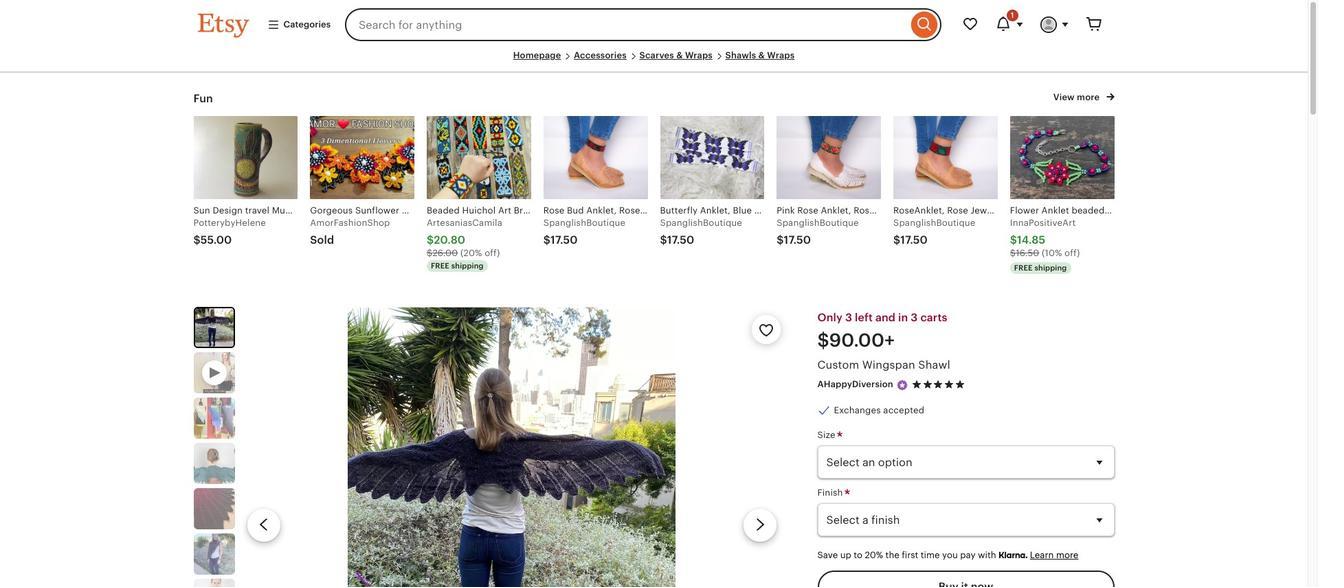 Task type: vqa. For each thing, say whether or not it's contained in the screenshot.
daily at the right bottom of the page
no



Task type: describe. For each thing, give the bounding box(es) containing it.
sun design travel mug pottery mug coffee cup hand-made microwave and dishwasher safe 14 oz image
[[194, 116, 298, 199]]

& for scarves
[[677, 50, 683, 61]]

& for shawls
[[759, 50, 765, 61]]

20%
[[865, 551, 884, 561]]

artesaniascamila $ 20.80 $ 26.00 (20% off) free shipping
[[427, 218, 503, 270]]

left
[[855, 312, 873, 324]]

flower anklet beaded, summer mexican anklet, beaded huichol anklet, huichol jewelry, handmade beaded anklets, seed bead ankle bracelet, boho image
[[1010, 116, 1115, 199]]

learn
[[1030, 551, 1054, 561]]

(20%
[[461, 248, 482, 259]]

55.00
[[201, 235, 232, 246]]

none search field inside categories banner
[[345, 8, 942, 41]]

size
[[818, 430, 838, 441]]

view more
[[1054, 92, 1102, 103]]

custom wingspan shawl
[[818, 360, 951, 371]]

spanglishboutique for rose bud anklet, rose jewelry,rose ankle bracelet, flower anklet, ankle bracelet, beaded anklet,foot jewerly, handmade anklet,boho anklet image
[[544, 218, 626, 228]]

to
[[854, 551, 863, 561]]

custom wingspan shawl image 5 image
[[194, 534, 235, 576]]

pink rose anklet, rose pink color, small pink rose, pink roses, handmade anklet,rose ankle bracelet,boho anklet, foot jewerly,rose jewelry image
[[777, 116, 881, 199]]

shipping for 20.80
[[451, 262, 484, 270]]

fun
[[194, 93, 213, 104]]

17.50 for butterfly anklet, blue butterflies, anklet bracelet, beaded butterfly anklet, handmade anklet, butterfly jewlery, colorful butterfly anklet image
[[667, 235, 695, 246]]

only 3 left and in 3 carts $90.00+
[[818, 312, 948, 351]]

beaded huichol art bracelet - unique gifts- colorful mexican bracelet image
[[427, 116, 531, 199]]

17.50 for pink rose anklet, rose pink color, small pink rose, pink roses, handmade anklet,rose ankle bracelet,boho anklet, foot jewerly,rose jewelry image
[[784, 235, 811, 246]]

ahappydiversion
[[818, 380, 894, 390]]

star_seller image
[[896, 379, 909, 392]]

1 3 from the left
[[846, 312, 853, 324]]

spanglishboutique $ 17.50 for butterfly anklet, blue butterflies, anklet bracelet, beaded butterfly anklet, handmade anklet, butterfly jewlery, colorful butterfly anklet image
[[660, 218, 743, 246]]

wraps for shawls & wraps
[[767, 50, 795, 61]]

potterybyhelene
[[194, 218, 266, 228]]

klarna.
[[999, 551, 1028, 561]]

17.50 for the roseanklet, rose jewelry,rose ankle bracelet, flower anklet, ankle bracelet, beaded anklet,foot jewerly, handmade anklet,boho anklet image
[[901, 235, 928, 246]]

shawls & wraps
[[726, 50, 795, 61]]

wraps for scarves & wraps
[[685, 50, 713, 61]]

spanglishboutique for butterfly anklet, blue butterflies, anklet bracelet, beaded butterfly anklet, handmade anklet, butterfly jewlery, colorful butterfly anklet image
[[660, 218, 743, 228]]

only
[[818, 312, 843, 324]]

shipping for 14.85
[[1035, 264, 1067, 272]]

off) for 20.80
[[485, 248, 500, 259]]

carts
[[921, 312, 948, 324]]

0 vertical spatial more
[[1077, 92, 1100, 103]]

categories banner
[[173, 0, 1135, 50]]

exchanges
[[834, 405, 881, 416]]

custom wingspan shawl image 4 image
[[194, 489, 235, 530]]

14.85
[[1018, 235, 1046, 246]]

17.50 for rose bud anklet, rose jewelry,rose ankle bracelet, flower anklet, ankle bracelet, beaded anklet,foot jewerly, handmade anklet,boho anklet image
[[551, 235, 578, 246]]

in
[[899, 312, 908, 324]]

with
[[978, 551, 997, 561]]

spanglishboutique for the roseanklet, rose jewelry,rose ankle bracelet, flower anklet, ankle bracelet, beaded anklet,foot jewerly, handmade anklet,boho anklet image
[[894, 218, 976, 228]]

2 3 from the left
[[911, 312, 918, 324]]

free for 20.80
[[431, 262, 450, 270]]

homepage
[[513, 50, 561, 61]]

artesaniascamila
[[427, 218, 503, 228]]



Task type: locate. For each thing, give the bounding box(es) containing it.
None search field
[[345, 8, 942, 41]]

more right view
[[1077, 92, 1100, 103]]

wraps
[[685, 50, 713, 61], [767, 50, 795, 61]]

Search for anything text field
[[345, 8, 908, 41]]

free for 14.85
[[1015, 264, 1033, 272]]

exchanges accepted
[[834, 405, 925, 416]]

shawl
[[919, 360, 951, 371]]

1 off) from the left
[[485, 248, 500, 259]]

2 & from the left
[[759, 50, 765, 61]]

0 horizontal spatial custom wingspan shawl image 1 image
[[195, 309, 233, 347]]

accepted
[[884, 405, 925, 416]]

0 horizontal spatial free
[[431, 262, 450, 270]]

scarves & wraps
[[640, 50, 713, 61]]

1 horizontal spatial off)
[[1065, 248, 1080, 259]]

& right shawls
[[759, 50, 765, 61]]

innapositiveart
[[1010, 218, 1076, 228]]

roseanklet, rose jewelry,rose ankle bracelet, flower anklet, ankle bracelet, beaded anklet,foot jewerly, handmade anklet,boho anklet image
[[894, 116, 998, 199]]

off) for 14.85
[[1065, 248, 1080, 259]]

view
[[1054, 92, 1075, 103]]

accessories
[[574, 50, 627, 61]]

shipping
[[451, 262, 484, 270], [1035, 264, 1067, 272]]

spanglishboutique $ 17.50 for pink rose anklet, rose pink color, small pink rose, pink roses, handmade anklet,rose ankle bracelet,boho anklet, foot jewerly,rose jewelry image
[[777, 218, 859, 246]]

custom wingspan shawl image 2 image
[[194, 398, 235, 439]]

2 off) from the left
[[1065, 248, 1080, 259]]

the
[[886, 551, 900, 561]]

custom wingspan shawl image 3 image
[[194, 444, 235, 485]]

off)
[[485, 248, 500, 259], [1065, 248, 1080, 259]]

custom
[[818, 360, 860, 371]]

1 horizontal spatial free
[[1015, 264, 1033, 272]]

spanglishboutique $ 17.50 for rose bud anklet, rose jewelry,rose ankle bracelet, flower anklet, ankle bracelet, beaded anklet,foot jewerly, handmade anklet,boho anklet image
[[544, 218, 626, 246]]

shipping down (20%
[[451, 262, 484, 270]]

1 button
[[987, 8, 1032, 41]]

gorgeous sunflower beaded sets necklace with bracelet and earrings / collares con pulcera y aretes de chaquira huichol girasol artesanal image
[[310, 116, 415, 199]]

free inside artesaniascamila $ 20.80 $ 26.00 (20% off) free shipping
[[431, 262, 450, 270]]

up
[[841, 551, 852, 561]]

17.50
[[551, 235, 578, 246], [667, 235, 695, 246], [784, 235, 811, 246], [901, 235, 928, 246]]

1 horizontal spatial 3
[[911, 312, 918, 324]]

0 horizontal spatial shipping
[[451, 262, 484, 270]]

3
[[846, 312, 853, 324], [911, 312, 918, 324]]

4 17.50 from the left
[[901, 235, 928, 246]]

& right scarves
[[677, 50, 683, 61]]

free down 26.00
[[431, 262, 450, 270]]

off) inside artesaniascamila $ 20.80 $ 26.00 (20% off) free shipping
[[485, 248, 500, 259]]

and
[[876, 312, 896, 324]]

finish
[[818, 488, 846, 499]]

spanglishboutique for pink rose anklet, rose pink color, small pink rose, pink roses, handmade anklet,rose ankle bracelet,boho anklet, foot jewerly,rose jewelry image
[[777, 218, 859, 228]]

1 horizontal spatial custom wingspan shawl image 1 image
[[348, 307, 676, 588]]

2 wraps from the left
[[767, 50, 795, 61]]

free inside innapositiveart $ 14.85 $ 16.50 (10% off) free shipping
[[1015, 264, 1033, 272]]

scarves & wraps link
[[640, 50, 713, 61]]

$90.00+
[[818, 331, 895, 351]]

menu bar
[[198, 50, 1111, 73]]

3 spanglishboutique $ 17.50 from the left
[[777, 218, 859, 246]]

2 17.50 from the left
[[667, 235, 695, 246]]

wraps left shawls
[[685, 50, 713, 61]]

4 spanglishboutique $ 17.50 from the left
[[894, 218, 976, 246]]

shawls
[[726, 50, 756, 61]]

spanglishboutique down the roseanklet, rose jewelry,rose ankle bracelet, flower anklet, ankle bracelet, beaded anklet,foot jewerly, handmade anklet,boho anklet image
[[894, 218, 976, 228]]

spanglishboutique $ 17.50
[[544, 218, 626, 246], [660, 218, 743, 246], [777, 218, 859, 246], [894, 218, 976, 246]]

spanglishboutique down rose bud anklet, rose jewelry,rose ankle bracelet, flower anklet, ankle bracelet, beaded anklet,foot jewerly, handmade anklet,boho anklet image
[[544, 218, 626, 228]]

shawls & wraps link
[[726, 50, 795, 61]]

wingspan
[[863, 360, 916, 371]]

rose bud anklet, rose jewelry,rose ankle bracelet, flower anklet, ankle bracelet, beaded anklet,foot jewerly, handmade anklet,boho anklet image
[[544, 116, 648, 199]]

free down the 16.50
[[1015, 264, 1033, 272]]

shipping inside innapositiveart $ 14.85 $ 16.50 (10% off) free shipping
[[1035, 264, 1067, 272]]

1 spanglishboutique from the left
[[544, 218, 626, 228]]

first
[[902, 551, 919, 561]]

3 spanglishboutique from the left
[[777, 218, 859, 228]]

accessories link
[[574, 50, 627, 61]]

1 17.50 from the left
[[551, 235, 578, 246]]

0 horizontal spatial &
[[677, 50, 683, 61]]

0 horizontal spatial wraps
[[685, 50, 713, 61]]

menu bar containing homepage
[[198, 50, 1111, 73]]

save up to 20% the first time you pay with klarna. learn more
[[818, 551, 1079, 561]]

spanglishboutique down pink rose anklet, rose pink color, small pink rose, pink roses, handmade anklet,rose ankle bracelet,boho anklet, foot jewerly,rose jewelry image
[[777, 218, 859, 228]]

off) inside innapositiveart $ 14.85 $ 16.50 (10% off) free shipping
[[1065, 248, 1080, 259]]

wraps right shawls
[[767, 50, 795, 61]]

homepage link
[[513, 50, 561, 61]]

1 vertical spatial more
[[1057, 551, 1079, 561]]

3 17.50 from the left
[[784, 235, 811, 246]]

view more link
[[1054, 89, 1115, 104]]

amorfashionshop sold
[[310, 218, 390, 246]]

categories button
[[257, 12, 341, 37]]

save
[[818, 551, 838, 561]]

free
[[431, 262, 450, 270], [1015, 264, 1033, 272]]

4 spanglishboutique from the left
[[894, 218, 976, 228]]

more right learn
[[1057, 551, 1079, 561]]

1
[[1011, 11, 1014, 19]]

1 wraps from the left
[[685, 50, 713, 61]]

categories
[[284, 19, 331, 29]]

0 horizontal spatial 3
[[846, 312, 853, 324]]

1 horizontal spatial shipping
[[1035, 264, 1067, 272]]

innapositiveart $ 14.85 $ 16.50 (10% off) free shipping
[[1010, 218, 1080, 272]]

20.80
[[434, 235, 465, 246]]

you
[[943, 551, 958, 561]]

2 spanglishboutique from the left
[[660, 218, 743, 228]]

$
[[194, 235, 201, 246], [427, 235, 434, 246], [544, 235, 551, 246], [660, 235, 667, 246], [777, 235, 784, 246], [894, 235, 901, 246], [1010, 235, 1018, 246], [427, 248, 433, 259], [1010, 248, 1016, 259]]

spanglishboutique down butterfly anklet, blue butterflies, anklet bracelet, beaded butterfly anklet, handmade anklet, butterfly jewlery, colorful butterfly anklet image
[[660, 218, 743, 228]]

spanglishboutique $ 17.50 for the roseanklet, rose jewelry,rose ankle bracelet, flower anklet, ankle bracelet, beaded anklet,foot jewerly, handmade anklet,boho anklet image
[[894, 218, 976, 246]]

off) right (10%
[[1065, 248, 1080, 259]]

2 spanglishboutique $ 17.50 from the left
[[660, 218, 743, 246]]

potterybyhelene $ 55.00
[[194, 218, 266, 246]]

shipping down (10%
[[1035, 264, 1067, 272]]

&
[[677, 50, 683, 61], [759, 50, 765, 61]]

butterfly anklet, blue butterflies, anklet bracelet, beaded butterfly anklet, handmade anklet, butterfly jewlery, colorful butterfly anklet image
[[660, 116, 765, 199]]

spanglishboutique
[[544, 218, 626, 228], [660, 218, 743, 228], [777, 218, 859, 228], [894, 218, 976, 228]]

pay
[[961, 551, 976, 561]]

scarves
[[640, 50, 674, 61]]

1 horizontal spatial wraps
[[767, 50, 795, 61]]

26.00
[[433, 248, 458, 259]]

3 left left
[[846, 312, 853, 324]]

1 spanglishboutique $ 17.50 from the left
[[544, 218, 626, 246]]

0 horizontal spatial off)
[[485, 248, 500, 259]]

shipping inside artesaniascamila $ 20.80 $ 26.00 (20% off) free shipping
[[451, 262, 484, 270]]

amorfashionshop
[[310, 218, 390, 228]]

16.50
[[1016, 248, 1040, 259]]

1 horizontal spatial &
[[759, 50, 765, 61]]

(10%
[[1042, 248, 1063, 259]]

custom wingspan shawl image 1 image
[[348, 307, 676, 588], [195, 309, 233, 347]]

sold
[[310, 235, 334, 246]]

learn more button
[[1030, 551, 1079, 561]]

time
[[921, 551, 940, 561]]

more
[[1077, 92, 1100, 103], [1057, 551, 1079, 561]]

ahappydiversion link
[[818, 380, 894, 390]]

1 & from the left
[[677, 50, 683, 61]]

3 right in
[[911, 312, 918, 324]]

$ inside potterybyhelene $ 55.00
[[194, 235, 201, 246]]

off) right (20%
[[485, 248, 500, 259]]



